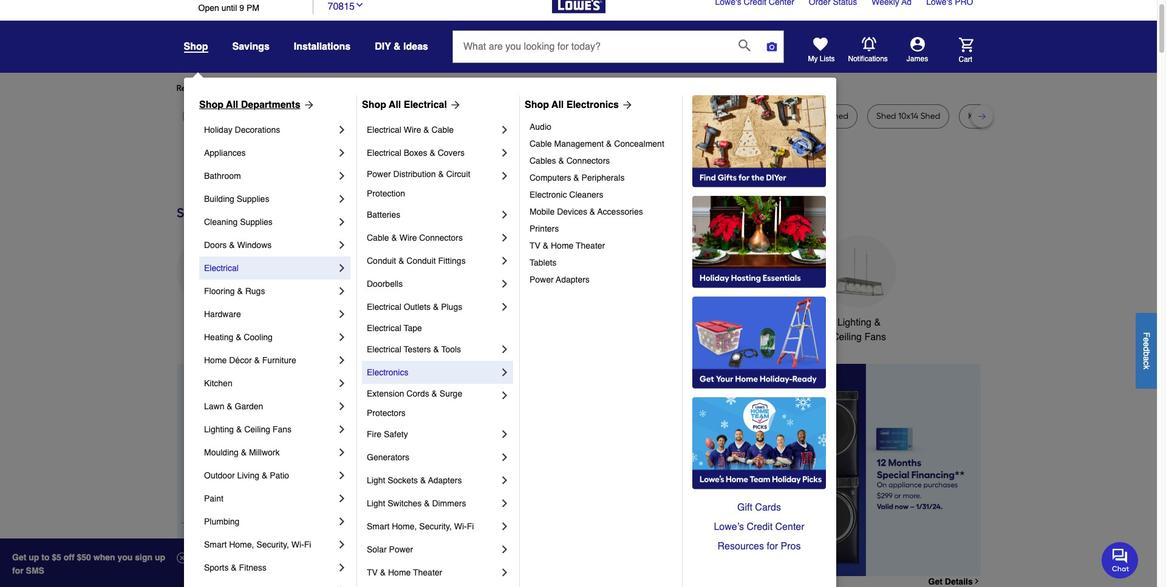 Task type: vqa. For each thing, say whether or not it's contained in the screenshot.
Decorations inside "button"
yes



Task type: locate. For each thing, give the bounding box(es) containing it.
smart
[[740, 318, 765, 329], [367, 522, 390, 532], [204, 541, 227, 550]]

board
[[663, 111, 686, 121]]

1 vertical spatial get
[[928, 577, 943, 587]]

1 horizontal spatial tv & home theater
[[530, 241, 605, 251]]

chevron right image for power distribution & circuit protection
[[499, 170, 511, 182]]

0 vertical spatial smart
[[740, 318, 765, 329]]

smart inside button
[[740, 318, 765, 329]]

0 vertical spatial wi-
[[454, 522, 467, 532]]

2 horizontal spatial smart
[[740, 318, 765, 329]]

scroll to item #2 image
[[656, 555, 685, 560]]

1 horizontal spatial decorations
[[372, 332, 423, 343]]

shop up toilet
[[525, 100, 549, 111]]

2 shop from the left
[[362, 100, 386, 111]]

shed for shed
[[829, 111, 849, 121]]

power distribution & circuit protection
[[367, 169, 473, 199]]

more
[[311, 83, 331, 94]]

0 horizontal spatial arrow right image
[[447, 99, 462, 111]]

&
[[394, 41, 401, 52], [424, 125, 429, 135], [606, 139, 612, 149], [430, 148, 435, 158], [558, 156, 564, 166], [438, 169, 444, 179], [574, 173, 579, 183], [590, 207, 595, 217], [391, 233, 397, 243], [229, 241, 235, 250], [543, 241, 549, 251], [399, 256, 404, 266], [237, 287, 243, 296], [433, 302, 439, 312], [874, 318, 881, 329], [236, 333, 241, 343], [433, 345, 439, 355], [254, 356, 260, 366], [432, 389, 437, 399], [227, 402, 232, 412], [236, 425, 242, 435], [241, 448, 247, 458], [262, 471, 267, 481], [420, 476, 426, 486], [424, 499, 430, 509], [231, 564, 237, 573], [380, 569, 386, 578]]

chevron right image for 'extension cords & surge protectors' link
[[499, 390, 511, 402]]

you for recommended searches for you
[[287, 83, 301, 94]]

1 horizontal spatial smart
[[367, 522, 390, 532]]

0 horizontal spatial fans
[[273, 425, 292, 435]]

kitchen up lawn
[[204, 379, 232, 389]]

smart home, security, wi-fi link up fitness
[[204, 534, 336, 557]]

0 vertical spatial lighting & ceiling fans
[[832, 318, 886, 343]]

fire safety
[[367, 430, 408, 440]]

3 all from the left
[[552, 100, 564, 111]]

you left more on the left of page
[[287, 83, 301, 94]]

theater down printers link
[[576, 241, 605, 251]]

shed left outdoor
[[714, 111, 734, 121]]

0 vertical spatial arrow right image
[[300, 99, 315, 111]]

0 vertical spatial light
[[367, 476, 385, 486]]

0 vertical spatial cable
[[432, 125, 454, 135]]

electrical for electrical testers & tools
[[367, 345, 401, 355]]

wire
[[404, 125, 421, 135], [399, 233, 417, 243]]

0 horizontal spatial theater
[[413, 569, 442, 578]]

chat invite button image
[[1102, 542, 1139, 579]]

power adapters link
[[530, 271, 674, 289]]

1 horizontal spatial wi-
[[454, 522, 467, 532]]

shop all electrical link
[[362, 98, 462, 112]]

0 horizontal spatial tv
[[367, 569, 378, 578]]

1 vertical spatial adapters
[[428, 476, 462, 486]]

solar power
[[367, 545, 413, 555]]

light left switches
[[367, 499, 385, 509]]

1 horizontal spatial cable
[[432, 125, 454, 135]]

tv & home theater down solar power
[[367, 569, 442, 578]]

1 horizontal spatial electronics
[[567, 100, 619, 111]]

get for get up to $5 off $50 when you sign up for sms
[[12, 553, 26, 563]]

appliances down holiday
[[204, 148, 246, 158]]

theater down solar power link
[[413, 569, 442, 578]]

installations button
[[294, 36, 351, 58]]

arrow right image
[[300, 99, 315, 111], [958, 471, 970, 483]]

storage
[[770, 111, 801, 121]]

2 conduit from the left
[[407, 256, 436, 266]]

adapters up the "dimmers"
[[428, 476, 462, 486]]

shop up door
[[362, 100, 386, 111]]

0 vertical spatial connectors
[[566, 156, 610, 166]]

for inside the get up to $5 off $50 when you sign up for sms
[[12, 567, 23, 576]]

1 horizontal spatial tv & home theater link
[[530, 237, 674, 254]]

1 vertical spatial light
[[367, 499, 385, 509]]

light sockets & adapters
[[367, 476, 462, 486]]

electrical for electrical tape
[[367, 324, 401, 333]]

search image
[[739, 39, 751, 52]]

fi
[[467, 522, 474, 532], [304, 541, 311, 550]]

hardie
[[635, 111, 661, 121]]

notifications
[[848, 55, 888, 63]]

e up "d"
[[1142, 338, 1152, 342]]

chevron right image for hardware
[[336, 309, 348, 321]]

arrow right image up electrical wire & cable 'link'
[[447, 99, 462, 111]]

décor
[[229, 356, 252, 366]]

all down recommended searches for you heading at the top
[[552, 100, 564, 111]]

get
[[12, 553, 26, 563], [928, 577, 943, 587]]

None search field
[[452, 30, 784, 74]]

all up door interior
[[389, 100, 401, 111]]

tv & home theater link down solar power
[[367, 562, 499, 585]]

1 vertical spatial decorations
[[372, 332, 423, 343]]

70815 button
[[328, 0, 364, 14]]

f
[[1142, 332, 1152, 338]]

wi- for the leftmost "smart home, security, wi-fi" link
[[291, 541, 304, 550]]

1 horizontal spatial tv
[[530, 241, 540, 251]]

2 horizontal spatial all
[[552, 100, 564, 111]]

cooling
[[244, 333, 273, 343]]

arrow left image
[[402, 471, 415, 483]]

chevron right image for batteries link
[[499, 209, 511, 221]]

extension
[[367, 389, 404, 399]]

1 shed from the left
[[714, 111, 734, 121]]

3 shop from the left
[[525, 100, 549, 111]]

1 vertical spatial smart
[[367, 522, 390, 532]]

arrow right image
[[447, 99, 462, 111], [619, 99, 633, 111]]

chevron right image for generators link
[[499, 452, 511, 464]]

1 vertical spatial supplies
[[240, 217, 273, 227]]

1 up from the left
[[29, 553, 39, 563]]

get left details
[[928, 577, 943, 587]]

home, down switches
[[392, 522, 417, 532]]

faucets
[[490, 318, 525, 329]]

chevron right image for plumbing link at the bottom left
[[336, 516, 348, 528]]

0 vertical spatial fans
[[865, 332, 886, 343]]

lowe's home improvement logo image
[[552, 0, 605, 28]]

savings
[[232, 41, 270, 52]]

chevron right image for the moulding & millwork 'link'
[[336, 447, 348, 459]]

1 horizontal spatial lighting & ceiling fans
[[832, 318, 886, 343]]

paint link
[[204, 488, 336, 511]]

appliances link
[[204, 142, 336, 165]]

power inside power distribution & circuit protection
[[367, 169, 391, 179]]

decorations down christmas on the left of the page
[[372, 332, 423, 343]]

lawn
[[204, 402, 224, 412]]

1 horizontal spatial ceiling
[[832, 332, 862, 343]]

chevron right image for electrical outlets & plugs link
[[499, 301, 511, 313]]

0 horizontal spatial get
[[12, 553, 26, 563]]

heating & cooling link
[[204, 326, 336, 349]]

0 horizontal spatial ceiling
[[244, 425, 270, 435]]

1 vertical spatial lighting & ceiling fans
[[204, 425, 292, 435]]

1 horizontal spatial bathroom
[[653, 318, 696, 329]]

1 horizontal spatial get
[[928, 577, 943, 587]]

home, up sports & fitness
[[229, 541, 254, 550]]

printers
[[530, 224, 559, 234]]

0 horizontal spatial cable
[[367, 233, 389, 243]]

1 vertical spatial theater
[[413, 569, 442, 578]]

shed right storage
[[829, 111, 849, 121]]

1 horizontal spatial theater
[[576, 241, 605, 251]]

decorations inside button
[[372, 332, 423, 343]]

you up shop all electrical
[[395, 83, 409, 94]]

0 horizontal spatial tv & home theater
[[367, 569, 442, 578]]

1 horizontal spatial adapters
[[556, 275, 590, 285]]

conduit & conduit fittings
[[367, 256, 466, 266]]

1 horizontal spatial conduit
[[407, 256, 436, 266]]

0 vertical spatial wire
[[404, 125, 421, 135]]

shop for shop all electronics
[[525, 100, 549, 111]]

chevron right image
[[336, 124, 348, 136], [336, 170, 348, 182], [336, 193, 348, 205], [499, 209, 511, 221], [499, 232, 511, 244], [336, 239, 348, 251], [499, 255, 511, 267], [499, 278, 511, 290], [336, 285, 348, 298], [499, 301, 511, 313], [336, 332, 348, 344], [336, 378, 348, 390], [499, 390, 511, 402], [336, 401, 348, 413], [499, 429, 511, 441], [336, 447, 348, 459], [499, 452, 511, 464], [499, 475, 511, 487], [336, 516, 348, 528], [499, 521, 511, 533], [336, 539, 348, 551], [336, 562, 348, 575], [499, 567, 511, 579], [336, 586, 348, 588]]

arrow right image left hardie
[[619, 99, 633, 111]]

surge
[[440, 389, 462, 399]]

0 horizontal spatial all
[[226, 100, 238, 111]]

1 horizontal spatial smart home, security, wi-fi link
[[367, 516, 499, 539]]

1 horizontal spatial all
[[389, 100, 401, 111]]

up to 30 percent off select major appliances. plus, save up to an extra $750 on major appliances. image
[[392, 364, 981, 577]]

lowe's wishes you and your family a happy hanukkah. image
[[176, 160, 981, 191]]

0 vertical spatial supplies
[[237, 194, 269, 204]]

2 you from the left
[[395, 83, 409, 94]]

supplies up the windows
[[240, 217, 273, 227]]

outdoor living & patio
[[204, 471, 289, 481]]

home inside button
[[768, 318, 794, 329]]

power up protection
[[367, 169, 391, 179]]

kitchen for kitchen
[[204, 379, 232, 389]]

batteries
[[367, 210, 400, 220]]

power right solar
[[389, 545, 413, 555]]

fire
[[367, 430, 382, 440]]

0 horizontal spatial smart
[[204, 541, 227, 550]]

1 arrow right image from the left
[[447, 99, 462, 111]]

1 vertical spatial kitchen
[[204, 379, 232, 389]]

0 horizontal spatial arrow right image
[[300, 99, 315, 111]]

lawn mower
[[192, 111, 241, 121]]

all up "mower"
[[226, 100, 238, 111]]

light for light switches & dimmers
[[367, 499, 385, 509]]

25 days of deals. don't miss deals every day. same-day delivery on in-stock orders placed by 2 p m. image
[[176, 364, 373, 577]]

1 horizontal spatial fi
[[467, 522, 474, 532]]

home
[[551, 241, 574, 251], [768, 318, 794, 329], [204, 356, 227, 366], [388, 569, 411, 578]]

outlets
[[404, 302, 431, 312]]

shed left 10x14
[[876, 111, 896, 121]]

arrow right image inside shop all electrical link
[[447, 99, 462, 111]]

for up departments at the left top of the page
[[274, 83, 285, 94]]

gift
[[737, 503, 752, 514]]

0 horizontal spatial home,
[[229, 541, 254, 550]]

conduit up doorbells
[[367, 256, 396, 266]]

1 vertical spatial home,
[[229, 541, 254, 550]]

0 vertical spatial home,
[[392, 522, 417, 532]]

electrical outlets & plugs
[[367, 302, 462, 312]]

decorations down peel
[[235, 125, 280, 135]]

my lists
[[808, 55, 835, 63]]

kitchen faucets button
[[453, 236, 526, 330]]

appliances up heating
[[189, 318, 237, 329]]

2 all from the left
[[389, 100, 401, 111]]

diy & ideas button
[[375, 36, 428, 58]]

0 horizontal spatial lighting & ceiling fans
[[204, 425, 292, 435]]

kitchen down plugs
[[455, 318, 487, 329]]

wi- down the "dimmers"
[[454, 522, 467, 532]]

cart button
[[942, 37, 973, 64]]

concealment
[[614, 139, 664, 149]]

light down generators
[[367, 476, 385, 486]]

tv & home theater for leftmost tv & home theater link
[[367, 569, 442, 578]]

chevron right image for the cable & wire connectors link
[[499, 232, 511, 244]]

0 vertical spatial lighting
[[838, 318, 872, 329]]

1 shop from the left
[[199, 100, 224, 111]]

supplies up cleaning supplies
[[237, 194, 269, 204]]

cable down 'batteries'
[[367, 233, 389, 243]]

kitchen for kitchen faucets
[[455, 318, 487, 329]]

wire up conduit & conduit fittings
[[399, 233, 417, 243]]

1 horizontal spatial kitchen
[[455, 318, 487, 329]]

shop for shop all departments
[[199, 100, 224, 111]]

conduit & conduit fittings link
[[367, 250, 499, 273]]

cable inside 'link'
[[432, 125, 454, 135]]

you for more suggestions for you
[[395, 83, 409, 94]]

0 vertical spatial smart home, security, wi-fi
[[367, 522, 474, 532]]

$5
[[52, 553, 61, 563]]

circuit
[[446, 169, 470, 179]]

fi up sports & fitness link
[[304, 541, 311, 550]]

security, down light switches & dimmers link
[[419, 522, 452, 532]]

hardie board
[[635, 111, 686, 121]]

security, up sports & fitness link
[[257, 541, 289, 550]]

2 horizontal spatial shop
[[525, 100, 549, 111]]

tv up tablets
[[530, 241, 540, 251]]

smart home button
[[730, 236, 803, 330]]

1 vertical spatial wire
[[399, 233, 417, 243]]

smart for the leftmost "smart home, security, wi-fi" link
[[204, 541, 227, 550]]

0 vertical spatial appliances
[[204, 148, 246, 158]]

electrical left boxes
[[367, 148, 401, 158]]

2 shed from the left
[[829, 111, 849, 121]]

shed right 10x14
[[921, 111, 940, 121]]

lighting & ceiling fans inside lighting & ceiling fans link
[[204, 425, 292, 435]]

tv & home theater link down mobile devices & accessories link
[[530, 237, 674, 254]]

2 vertical spatial cable
[[367, 233, 389, 243]]

0 horizontal spatial wi-
[[291, 541, 304, 550]]

chevron right image for outdoor living & patio
[[336, 470, 348, 482]]

1 light from the top
[[367, 476, 385, 486]]

chevron right image
[[499, 124, 511, 136], [336, 147, 348, 159], [499, 147, 511, 159], [499, 170, 511, 182], [336, 216, 348, 228], [336, 262, 348, 275], [336, 309, 348, 321], [499, 344, 511, 356], [336, 355, 348, 367], [499, 367, 511, 379], [336, 424, 348, 436], [336, 470, 348, 482], [336, 493, 348, 505], [499, 498, 511, 510], [499, 544, 511, 556], [973, 578, 981, 586]]

get up sms
[[12, 553, 26, 563]]

1 you from the left
[[287, 83, 301, 94]]

generators link
[[367, 446, 499, 470]]

cable management & concealment link
[[530, 135, 674, 152]]

electrical down door
[[367, 125, 401, 135]]

covers
[[438, 148, 465, 158]]

chevron right image for cleaning supplies
[[336, 216, 348, 228]]

supplies
[[237, 194, 269, 204], [240, 217, 273, 227]]

$50
[[77, 553, 91, 563]]

chevron right image for lawn & garden link
[[336, 401, 348, 413]]

solar power link
[[367, 539, 499, 562]]

arrow right image inside the shop all departments link
[[300, 99, 315, 111]]

for left pros
[[767, 542, 778, 553]]

holiday hosting essentials. image
[[692, 196, 826, 289]]

up left to
[[29, 553, 39, 563]]

electrical left tape
[[367, 324, 401, 333]]

lowe's home improvement notification center image
[[862, 37, 876, 52]]

tv & home theater for the top tv & home theater link
[[530, 241, 605, 251]]

1 horizontal spatial arrow right image
[[619, 99, 633, 111]]

batteries link
[[367, 203, 499, 227]]

1 vertical spatial connectors
[[419, 233, 463, 243]]

lists
[[820, 55, 835, 63]]

3 shed from the left
[[876, 111, 896, 121]]

& inside power distribution & circuit protection
[[438, 169, 444, 179]]

arrow right image inside shop all electronics link
[[619, 99, 633, 111]]

electrical inside 'link'
[[367, 125, 401, 135]]

electrical up christmas on the left of the page
[[367, 302, 401, 312]]

0 horizontal spatial adapters
[[428, 476, 462, 486]]

chevron right image for electrical wire & cable
[[499, 124, 511, 136]]

2 arrow right image from the left
[[619, 99, 633, 111]]

0 horizontal spatial you
[[287, 83, 301, 94]]

0 horizontal spatial electronics
[[367, 368, 408, 378]]

1 vertical spatial appliances
[[189, 318, 237, 329]]

conduit down cable & wire connectors
[[407, 256, 436, 266]]

adapters down tablets link
[[556, 275, 590, 285]]

1 conduit from the left
[[367, 256, 396, 266]]

1 horizontal spatial up
[[155, 553, 165, 563]]

get for get details
[[928, 577, 943, 587]]

diy
[[375, 41, 391, 52]]

get inside the get up to $5 off $50 when you sign up for sms
[[12, 553, 26, 563]]

1 horizontal spatial you
[[395, 83, 409, 94]]

0 vertical spatial security,
[[419, 522, 452, 532]]

1 vertical spatial bathroom
[[653, 318, 696, 329]]

0 vertical spatial power
[[367, 169, 391, 179]]

smart home, security, wi-fi down light switches & dimmers
[[367, 522, 474, 532]]

1 vertical spatial power
[[530, 275, 554, 285]]

fitness
[[239, 564, 266, 573]]

1 vertical spatial wi-
[[291, 541, 304, 550]]

security, for the leftmost "smart home, security, wi-fi" link
[[257, 541, 289, 550]]

0 horizontal spatial conduit
[[367, 256, 396, 266]]

power distribution & circuit protection link
[[367, 165, 499, 203]]

cable up covers
[[432, 125, 454, 135]]

open until 9 pm
[[198, 3, 259, 13]]

lowe's home improvement lists image
[[813, 37, 828, 52]]

power for power distribution & circuit protection
[[367, 169, 391, 179]]

wire down interior
[[404, 125, 421, 135]]

chevron right image for building supplies link
[[336, 193, 348, 205]]

chevron right image for "bathroom" link
[[336, 170, 348, 182]]

smart home, security, wi-fi link
[[367, 516, 499, 539], [204, 534, 336, 557]]

searches
[[237, 83, 272, 94]]

0 horizontal spatial up
[[29, 553, 39, 563]]

1 vertical spatial tv
[[367, 569, 378, 578]]

up right sign
[[155, 553, 165, 563]]

0 horizontal spatial lighting
[[204, 425, 234, 435]]

d
[[1142, 347, 1152, 352]]

chevron right image for home décor & furniture
[[336, 355, 348, 367]]

2 light from the top
[[367, 499, 385, 509]]

0 horizontal spatial security,
[[257, 541, 289, 550]]

light
[[367, 476, 385, 486], [367, 499, 385, 509]]

0 vertical spatial decorations
[[235, 125, 280, 135]]

wi-
[[454, 522, 467, 532], [291, 541, 304, 550]]

power adapters
[[530, 275, 590, 285]]

1 vertical spatial fans
[[273, 425, 292, 435]]

connectors down 'cable management & concealment'
[[566, 156, 610, 166]]

cable down audio
[[530, 139, 552, 149]]

shed for shed outdoor storage
[[714, 111, 734, 121]]

0 vertical spatial kitchen
[[455, 318, 487, 329]]

0 vertical spatial tv & home theater
[[530, 241, 605, 251]]

more suggestions for you link
[[311, 83, 419, 95]]

garden
[[235, 402, 263, 412]]

boxes
[[404, 148, 427, 158]]

doorbells
[[367, 279, 403, 289]]

1 all from the left
[[226, 100, 238, 111]]

2 horizontal spatial cable
[[530, 139, 552, 149]]

lighting & ceiling fans inside lighting & ceiling fans button
[[832, 318, 886, 343]]

smart home, security, wi-fi up fitness
[[204, 541, 311, 550]]

wi- up sports & fitness link
[[291, 541, 304, 550]]

1 horizontal spatial smart home, security, wi-fi
[[367, 522, 474, 532]]

1 vertical spatial electronics
[[367, 368, 408, 378]]

electronics up extension
[[367, 368, 408, 378]]

tv & home theater down printers
[[530, 241, 605, 251]]

e up b on the right bottom of page
[[1142, 342, 1152, 347]]

0 vertical spatial tv
[[530, 241, 540, 251]]

shed for shed 10x14 shed
[[876, 111, 896, 121]]

conduit
[[367, 256, 396, 266], [407, 256, 436, 266]]

kitchen inside button
[[455, 318, 487, 329]]

1 horizontal spatial security,
[[419, 522, 452, 532]]

shop up the lawn mower
[[199, 100, 224, 111]]

power down tablets
[[530, 275, 554, 285]]

chevron right image for light sockets & adapters link on the left bottom of the page
[[499, 475, 511, 487]]

electrical down electrical tape
[[367, 345, 401, 355]]

1 horizontal spatial home,
[[392, 522, 417, 532]]

open
[[198, 3, 219, 13]]

1 horizontal spatial arrow right image
[[958, 471, 970, 483]]

smart home, security, wi-fi link down light switches & dimmers
[[367, 516, 499, 539]]

electrical up "flooring"
[[204, 264, 239, 273]]

1 horizontal spatial connectors
[[566, 156, 610, 166]]

electronics link
[[367, 361, 499, 384]]

for left sms
[[12, 567, 23, 576]]

shop all electronics
[[525, 100, 619, 111]]

0 horizontal spatial connectors
[[419, 233, 463, 243]]

fi up solar power link
[[467, 522, 474, 532]]

shop all departments
[[199, 100, 300, 111]]

departments
[[241, 100, 300, 111]]

electronics up quikrete
[[567, 100, 619, 111]]

kobalt
[[968, 111, 993, 121]]

connectors up conduit & conduit fittings link at the left of page
[[419, 233, 463, 243]]

lighting
[[838, 318, 872, 329], [204, 425, 234, 435]]

quikrete
[[574, 111, 607, 121]]

tv down solar
[[367, 569, 378, 578]]

for
[[274, 83, 285, 94], [382, 83, 393, 94], [767, 542, 778, 553], [12, 567, 23, 576]]

0 horizontal spatial smart home, security, wi-fi
[[204, 541, 311, 550]]

kitchen
[[455, 318, 487, 329], [204, 379, 232, 389]]

until
[[221, 3, 237, 13]]

1 vertical spatial tv & home theater link
[[367, 562, 499, 585]]



Task type: describe. For each thing, give the bounding box(es) containing it.
chevron right image for doors & windows link
[[336, 239, 348, 251]]

tv for leftmost tv & home theater link
[[367, 569, 378, 578]]

shop for shop all electrical
[[362, 100, 386, 111]]

hardware
[[204, 310, 241, 319]]

cards
[[755, 503, 781, 514]]

10x14
[[898, 111, 919, 121]]

extension cords & surge protectors link
[[367, 384, 499, 423]]

shed outdoor storage
[[714, 111, 801, 121]]

off
[[64, 553, 75, 563]]

details
[[945, 577, 973, 587]]

wire inside 'link'
[[404, 125, 421, 135]]

holiday decorations
[[204, 125, 280, 135]]

all for electronics
[[552, 100, 564, 111]]

chevron right image for doorbells link in the left of the page
[[499, 278, 511, 290]]

electrical tape link
[[367, 319, 511, 338]]

ceiling inside "lighting & ceiling fans"
[[832, 332, 862, 343]]

electronic
[[530, 190, 567, 200]]

shop all electronics link
[[525, 98, 633, 112]]

cable & wire connectors link
[[367, 227, 499, 250]]

arrow right image for electrical
[[447, 99, 462, 111]]

light switches & dimmers
[[367, 499, 466, 509]]

chevron right image for paint
[[336, 493, 348, 505]]

windows
[[237, 241, 272, 250]]

get up to $5 off $50 when you sign up for sms
[[12, 553, 165, 576]]

cleaning
[[204, 217, 238, 227]]

lighting inside button
[[838, 318, 872, 329]]

paint
[[204, 494, 223, 504]]

light for light sockets & adapters
[[367, 476, 385, 486]]

shop 25 days of deals by category image
[[176, 203, 981, 223]]

electrical for electrical wire & cable
[[367, 125, 401, 135]]

bathroom inside button
[[653, 318, 696, 329]]

devices
[[557, 207, 587, 217]]

chevron right image for electrical boxes & covers
[[499, 147, 511, 159]]

toilet
[[526, 111, 546, 121]]

lighting & ceiling fans link
[[204, 418, 336, 442]]

supplies for cleaning supplies
[[240, 217, 273, 227]]

chevron right image for electrical
[[336, 262, 348, 275]]

light sockets & adapters link
[[367, 470, 499, 493]]

shed 10x14 shed
[[876, 111, 940, 121]]

wi- for the rightmost "smart home, security, wi-fi" link
[[454, 522, 467, 532]]

lowe's home team holiday picks. image
[[692, 398, 826, 490]]

2 vertical spatial power
[[389, 545, 413, 555]]

sports & fitness
[[204, 564, 266, 573]]

chevron right image for appliances
[[336, 147, 348, 159]]

4 shed from the left
[[921, 111, 940, 121]]

heating & cooling
[[204, 333, 273, 343]]

electrical up interior
[[404, 100, 447, 111]]

light switches & dimmers link
[[367, 493, 499, 516]]

management
[[554, 139, 604, 149]]

electronic cleaners link
[[530, 186, 674, 203]]

kitchen link
[[204, 372, 336, 395]]

appliances inside button
[[189, 318, 237, 329]]

for up shop all electrical
[[382, 83, 393, 94]]

fi for the leftmost "smart home, security, wi-fi" link
[[304, 541, 311, 550]]

home, for the leftmost "smart home, security, wi-fi" link
[[229, 541, 254, 550]]

chevron right image for light switches & dimmers
[[499, 498, 511, 510]]

Search Query text field
[[453, 31, 729, 63]]

audio link
[[530, 118, 674, 135]]

mobile
[[530, 207, 555, 217]]

1 e from the top
[[1142, 338, 1152, 342]]

mobile devices & accessories
[[530, 207, 643, 217]]

christmas
[[376, 318, 419, 329]]

electronic cleaners
[[530, 190, 603, 200]]

resources for pros link
[[692, 538, 826, 557]]

chevron right image for solar power
[[499, 544, 511, 556]]

appliances button
[[176, 236, 249, 330]]

chevron right image for sports & fitness link
[[336, 562, 348, 575]]

decorations for holiday
[[235, 125, 280, 135]]

1 vertical spatial ceiling
[[244, 425, 270, 435]]

chevron right image for lighting & ceiling fans
[[336, 424, 348, 436]]

printers link
[[530, 220, 674, 237]]

0 vertical spatial bathroom
[[204, 171, 241, 181]]

lawn & garden link
[[204, 395, 336, 418]]

electrical tape
[[367, 324, 422, 333]]

camera image
[[766, 41, 778, 53]]

stick
[[287, 111, 306, 121]]

accessories
[[597, 207, 643, 217]]

electrical boxes & covers link
[[367, 142, 499, 165]]

chevron right image for conduit & conduit fittings link at the left of page
[[499, 255, 511, 267]]

pm
[[247, 3, 259, 13]]

chevron right image for holiday decorations link
[[336, 124, 348, 136]]

my
[[808, 55, 818, 63]]

doors & windows link
[[204, 234, 336, 257]]

find gifts for the diyer. image
[[692, 95, 826, 188]]

lowe's home improvement cart image
[[959, 37, 973, 52]]

electrical wire & cable link
[[367, 118, 499, 142]]

all for departments
[[226, 100, 238, 111]]

mower
[[215, 111, 241, 121]]

k
[[1142, 366, 1152, 370]]

chevron right image for the flooring & rugs link
[[336, 285, 348, 298]]

tv for the top tv & home theater link
[[530, 241, 540, 251]]

smart for the rightmost "smart home, security, wi-fi" link
[[367, 522, 390, 532]]

cable for cable & wire connectors
[[367, 233, 389, 243]]

supplies for building supplies
[[237, 194, 269, 204]]

sms
[[26, 567, 44, 576]]

cleaning supplies link
[[204, 211, 336, 234]]

electrical outlets & plugs link
[[367, 296, 499, 319]]

electrical boxes & covers
[[367, 148, 465, 158]]

dimmers
[[432, 499, 466, 509]]

recommended searches for you heading
[[176, 83, 981, 95]]

home décor & furniture link
[[204, 349, 336, 372]]

chevron right image for electrical testers & tools
[[499, 344, 511, 356]]

electrical for electrical boxes & covers
[[367, 148, 401, 158]]

tape
[[404, 324, 422, 333]]

lawn & garden
[[204, 402, 263, 412]]

1 vertical spatial lighting
[[204, 425, 234, 435]]

outdoor
[[736, 111, 768, 121]]

fi for the rightmost "smart home, security, wi-fi" link
[[467, 522, 474, 532]]

power for power adapters
[[530, 275, 554, 285]]

decorations for christmas
[[372, 332, 423, 343]]

chevron right image for kitchen link
[[336, 378, 348, 390]]

home, for the rightmost "smart home, security, wi-fi" link
[[392, 522, 417, 532]]

safety
[[384, 430, 408, 440]]

security, for the rightmost "smart home, security, wi-fi" link
[[419, 522, 452, 532]]

chevron down image
[[355, 0, 364, 9]]

chevron right image for fire safety link
[[499, 429, 511, 441]]

b
[[1142, 352, 1152, 357]]

outdoor
[[204, 471, 235, 481]]

plugs
[[441, 302, 462, 312]]

& inside extension cords & surge protectors
[[432, 389, 437, 399]]

cleaners
[[569, 190, 603, 200]]

0 vertical spatial tv & home theater link
[[530, 237, 674, 254]]

chevron right image inside 'get details' "link"
[[973, 578, 981, 586]]

pros
[[781, 542, 801, 553]]

electrical testers & tools
[[367, 345, 461, 355]]

tools
[[441, 345, 461, 355]]

chevron right image for electronics
[[499, 367, 511, 379]]

resources
[[718, 542, 764, 553]]

sports
[[204, 564, 229, 573]]

0 horizontal spatial smart home, security, wi-fi link
[[204, 534, 336, 557]]

cables & connectors link
[[530, 152, 674, 169]]

door
[[376, 111, 395, 121]]

plumbing
[[204, 517, 240, 527]]

2 up from the left
[[155, 553, 165, 563]]

resources for pros
[[718, 542, 801, 553]]

0 horizontal spatial tv & home theater link
[[367, 562, 499, 585]]

shop all departments link
[[199, 98, 315, 112]]

arrow right image for electronics
[[619, 99, 633, 111]]

cable for cable management & concealment
[[530, 139, 552, 149]]

smart home, security, wi-fi for the leftmost "smart home, security, wi-fi" link
[[204, 541, 311, 550]]

chevron right image for heating & cooling link
[[336, 332, 348, 344]]

testers
[[404, 345, 431, 355]]

all for electrical
[[389, 100, 401, 111]]

christmas decorations button
[[361, 236, 434, 345]]

outdoor living & patio link
[[204, 465, 336, 488]]

solar
[[367, 545, 387, 555]]

electrical for electrical outlets & plugs
[[367, 302, 401, 312]]

james
[[907, 55, 928, 63]]

more suggestions for you
[[311, 83, 409, 94]]

smart home, security, wi-fi for the rightmost "smart home, security, wi-fi" link
[[367, 522, 474, 532]]

2 e from the top
[[1142, 342, 1152, 347]]

lowe's credit center
[[714, 522, 805, 533]]

fans inside "lighting & ceiling fans"
[[865, 332, 886, 343]]

center
[[775, 522, 805, 533]]

you
[[118, 553, 133, 563]]

lighting & ceiling fans button
[[823, 236, 896, 345]]

get your home holiday-ready. image
[[692, 297, 826, 389]]

cable management & concealment
[[530, 139, 664, 149]]



